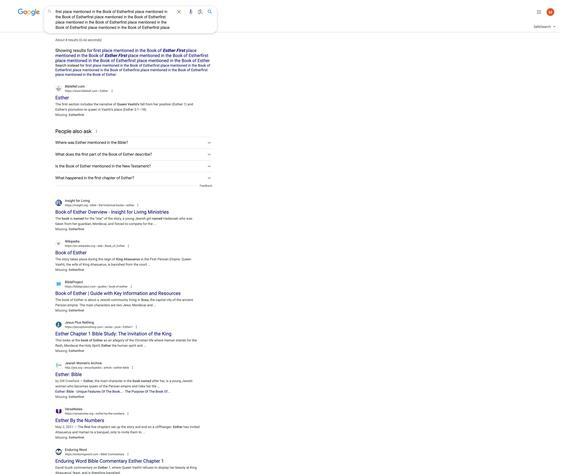 Task type: describe. For each thing, give the bounding box(es) containing it.
search by image image
[[198, 9, 203, 15]]

search by voice image
[[188, 9, 194, 15]]



Task type: locate. For each thing, give the bounding box(es) containing it.
None search field
[[0, 6, 217, 33]]

google image
[[18, 9, 40, 16]]

heading
[[55, 46, 212, 77]]

Search text field
[[56, 9, 173, 31]]

None text field
[[98, 89, 108, 93], [65, 203, 134, 207], [88, 204, 134, 207], [95, 244, 125, 248], [65, 284, 128, 289], [96, 285, 128, 288], [65, 325, 133, 329], [103, 325, 133, 329], [65, 366, 129, 370], [93, 412, 125, 415], [65, 452, 124, 457], [98, 89, 108, 93], [65, 203, 134, 207], [88, 204, 134, 207], [95, 244, 125, 248], [65, 284, 128, 289], [96, 285, 128, 288], [65, 325, 133, 329], [103, 325, 133, 329], [65, 366, 129, 370], [93, 412, 125, 415], [65, 452, 124, 457]]

None text field
[[65, 89, 108, 93], [65, 244, 125, 248], [82, 366, 129, 369], [65, 412, 125, 416], [98, 453, 124, 456], [65, 89, 108, 93], [65, 244, 125, 248], [82, 366, 129, 369], [65, 412, 125, 416], [98, 453, 124, 456]]

navigation
[[0, 21, 561, 35]]



Task type: vqa. For each thing, say whether or not it's contained in the screenshot.
'Search By Image'
yes



